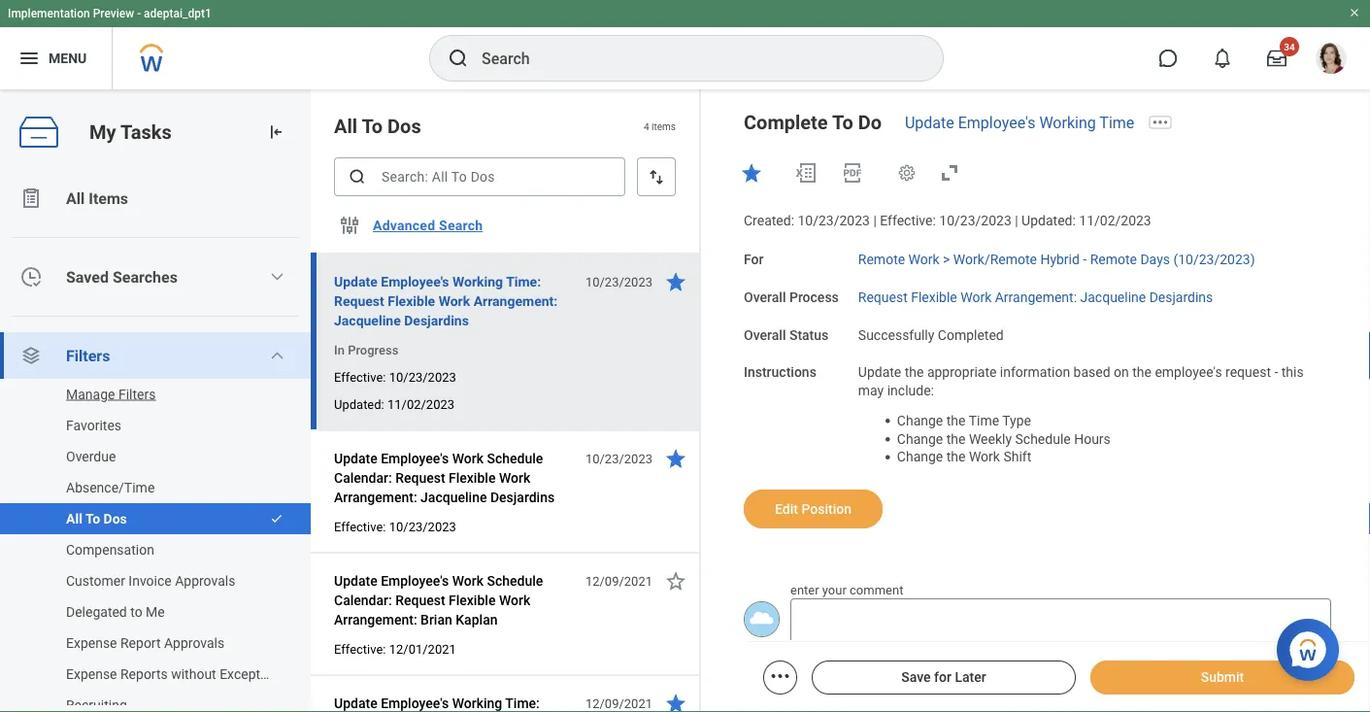 Task type: locate. For each thing, give the bounding box(es) containing it.
desjardins
[[1150, 289, 1214, 305], [404, 312, 469, 328], [491, 489, 555, 505]]

item list element
[[311, 89, 701, 712]]

approvals for expense report approvals
[[164, 635, 225, 651]]

schedule for update employee's work schedule calendar: request flexible work arrangement: brian kaplan
[[487, 573, 543, 589]]

saved
[[66, 268, 109, 286]]

1 calendar: from the top
[[334, 470, 392, 486]]

approvals right invoice
[[175, 573, 236, 589]]

- left this on the right
[[1275, 364, 1279, 380]]

expense reports without exceptions button
[[0, 659, 291, 690]]

0 horizontal spatial filters
[[66, 346, 110, 365]]

0 horizontal spatial to
[[85, 511, 100, 527]]

calendar: up effective: 12/01/2021
[[334, 592, 392, 608]]

save
[[902, 669, 931, 685]]

employee's up the brian
[[381, 573, 449, 589]]

update down effective: 12/01/2021
[[334, 695, 378, 711]]

2 horizontal spatial jacqueline
[[1081, 289, 1147, 305]]

enter your comment text field
[[791, 599, 1332, 661]]

approvals
[[175, 573, 236, 589], [164, 635, 225, 651]]

dos inside item list element
[[388, 115, 421, 137]]

working for update employee's working time
[[1040, 113, 1097, 132]]

notifications large image
[[1213, 49, 1233, 68]]

2 vertical spatial working
[[452, 695, 503, 711]]

updated: inside item list element
[[334, 397, 384, 411]]

to up compensation
[[85, 511, 100, 527]]

do
[[859, 111, 882, 134]]

calendar: for update employee's work schedule calendar: request flexible work arrangement: brian kaplan
[[334, 592, 392, 608]]

time inside change the time type change the weekly schedule hours change the work shift
[[969, 412, 1000, 429]]

approvals inside button
[[164, 635, 225, 651]]

1 horizontal spatial desjardins
[[491, 489, 555, 505]]

time: inside update employee's working time: request flexible work arrangement: jacqueline desjardins
[[506, 273, 541, 290]]

12/09/2021
[[586, 574, 653, 588], [586, 696, 653, 711]]

0 horizontal spatial desjardins
[[404, 312, 469, 328]]

2 calendar: from the top
[[334, 592, 392, 608]]

time:
[[506, 273, 541, 290], [506, 695, 540, 711]]

update up effective: 12/01/2021
[[334, 573, 378, 589]]

overall
[[744, 289, 786, 305], [744, 327, 786, 343]]

1 vertical spatial calendar:
[[334, 592, 392, 608]]

1 vertical spatial expense
[[66, 666, 117, 682]]

your
[[823, 583, 847, 597]]

all up compensation
[[66, 511, 82, 527]]

2 horizontal spatial -
[[1275, 364, 1279, 380]]

1 expense from the top
[[66, 635, 117, 651]]

based
[[1074, 364, 1111, 380]]

to up search image
[[362, 115, 383, 137]]

approvals up without on the bottom of the page
[[164, 635, 225, 651]]

12/09/2021 for update employee's working time:
[[586, 696, 653, 711]]

2 vertical spatial schedule
[[487, 573, 543, 589]]

2 change from the top
[[898, 431, 944, 447]]

all left 'items'
[[66, 189, 85, 207]]

1 overall from the top
[[744, 289, 786, 305]]

0 vertical spatial expense
[[66, 635, 117, 651]]

compensation button
[[0, 534, 291, 565]]

flexible inside update employee's working time: request flexible work arrangement: jacqueline desjardins
[[388, 293, 435, 309]]

later
[[955, 669, 987, 685]]

1 horizontal spatial remote
[[1091, 251, 1138, 267]]

0 vertical spatial dos
[[388, 115, 421, 137]]

search image
[[348, 167, 367, 187]]

all up search image
[[334, 115, 358, 137]]

filters inside dropdown button
[[66, 346, 110, 365]]

favorites button
[[0, 410, 291, 441]]

employee's down updated: 11/02/2023
[[381, 450, 449, 466]]

1 vertical spatial all to dos
[[66, 511, 127, 527]]

update inside update the appropriate information based on the employee's request - this may include:
[[859, 364, 902, 380]]

1 vertical spatial effective: 10/23/2023
[[334, 519, 456, 534]]

request inside update employee's work schedule calendar: request flexible work arrangement: jacqueline desjardins
[[396, 470, 446, 486]]

employee's inside update employee's working time: request flexible work arrangement: jacqueline desjardins
[[381, 273, 449, 290]]

all to dos button
[[0, 503, 260, 534]]

11/02/2023 down progress
[[388, 397, 455, 411]]

update employee's work schedule calendar: request flexible work arrangement: brian kaplan
[[334, 573, 543, 628]]

0 vertical spatial updated:
[[1022, 213, 1076, 229]]

0 vertical spatial time:
[[506, 273, 541, 290]]

- right hybrid
[[1084, 251, 1087, 267]]

12/09/2021 for update employee's work schedule calendar: request flexible work arrangement: brian kaplan
[[586, 574, 653, 588]]

0 horizontal spatial remote
[[859, 251, 906, 267]]

information
[[1001, 364, 1071, 380]]

0 vertical spatial effective: 10/23/2023
[[334, 370, 456, 384]]

employee's inside update employee's working time:
[[381, 695, 449, 711]]

0 horizontal spatial -
[[137, 7, 141, 20]]

1 vertical spatial dos
[[104, 511, 127, 527]]

1 vertical spatial updated:
[[334, 397, 384, 411]]

submit button
[[1091, 661, 1355, 695]]

change
[[898, 412, 944, 429], [898, 431, 944, 447], [898, 449, 944, 465]]

effective: 10/23/2023 down update employee's work schedule calendar: request flexible work arrangement: jacqueline desjardins
[[334, 519, 456, 534]]

filters inside "button"
[[118, 386, 156, 402]]

schedule inside the update employee's work schedule calendar: request flexible work arrangement: brian kaplan
[[487, 573, 543, 589]]

11/02/2023 up days
[[1080, 213, 1152, 229]]

0 horizontal spatial 11/02/2023
[[388, 397, 455, 411]]

effective: down gear icon on the top of page
[[880, 213, 936, 229]]

all to dos up search image
[[334, 115, 421, 137]]

filters button
[[0, 332, 311, 379]]

flexible
[[912, 289, 958, 305], [388, 293, 435, 309], [449, 470, 496, 486], [449, 592, 496, 608]]

0 vertical spatial all
[[334, 115, 358, 137]]

implementation preview -   adeptai_dpt1
[[8, 7, 212, 20]]

all items
[[66, 189, 128, 207]]

update inside update employee's work schedule calendar: request flexible work arrangement: jacqueline desjardins
[[334, 450, 378, 466]]

fullscreen image
[[939, 161, 962, 185]]

0 horizontal spatial dos
[[104, 511, 127, 527]]

2 vertical spatial jacqueline
[[421, 489, 487, 505]]

dos up search: all to dos text field
[[388, 115, 421, 137]]

update inside update employee's working time: request flexible work arrangement: jacqueline desjardins
[[334, 273, 378, 290]]

arrangement: up effective: 12/01/2021
[[334, 612, 417, 628]]

filters up manage
[[66, 346, 110, 365]]

working inside update employee's working time:
[[452, 695, 503, 711]]

expense for expense report approvals
[[66, 635, 117, 651]]

brian
[[421, 612, 453, 628]]

include:
[[888, 383, 935, 399]]

0 horizontal spatial updated:
[[334, 397, 384, 411]]

arrangement: down remote work > work/remote hybrid - remote days (10/23/2023) on the top right of the page
[[996, 289, 1078, 305]]

successfully
[[859, 327, 935, 343]]

update down updated: 11/02/2023
[[334, 450, 378, 466]]

update employee's working time
[[905, 113, 1135, 132]]

updated: down in progress at the left
[[334, 397, 384, 411]]

sort image
[[647, 167, 666, 187]]

arrangement: inside update employee's working time: request flexible work arrangement: jacqueline desjardins
[[474, 293, 558, 309]]

- right preview
[[137, 7, 141, 20]]

to left do
[[833, 111, 854, 134]]

1 vertical spatial -
[[1084, 251, 1087, 267]]

list containing all items
[[0, 175, 311, 712]]

effective:
[[880, 213, 936, 229], [334, 370, 386, 384], [334, 519, 386, 534], [334, 642, 386, 656]]

approvals inside "button"
[[175, 573, 236, 589]]

2 list from the top
[[0, 379, 311, 712]]

the down "appropriate"
[[947, 412, 966, 429]]

to
[[130, 604, 142, 620]]

change the time type change the weekly schedule hours change the work shift
[[898, 412, 1111, 465]]

2 vertical spatial -
[[1275, 364, 1279, 380]]

34 button
[[1256, 37, 1300, 80]]

2 expense from the top
[[66, 666, 117, 682]]

1 vertical spatial desjardins
[[404, 312, 469, 328]]

0 horizontal spatial time
[[969, 412, 1000, 429]]

manage filters button
[[0, 379, 291, 410]]

1 list from the top
[[0, 175, 311, 712]]

request up in progress at the left
[[334, 293, 384, 309]]

enter
[[791, 583, 820, 597]]

star image
[[740, 161, 764, 185], [665, 270, 688, 293], [665, 447, 688, 470], [665, 692, 688, 712]]

2 horizontal spatial desjardins
[[1150, 289, 1214, 305]]

update up may
[[859, 364, 902, 380]]

to inside button
[[85, 511, 100, 527]]

shift
[[1004, 449, 1032, 465]]

1 vertical spatial overall
[[744, 327, 786, 343]]

1 horizontal spatial dos
[[388, 115, 421, 137]]

1 vertical spatial time:
[[506, 695, 540, 711]]

working inside update employee's working time: request flexible work arrangement: jacqueline desjardins
[[453, 273, 503, 290]]

arrangement: down search
[[474, 293, 558, 309]]

1 vertical spatial filters
[[118, 386, 156, 402]]

star image for effective: 10/23/2023
[[665, 447, 688, 470]]

manage filters
[[66, 386, 156, 402]]

update employee's work schedule calendar: request flexible work arrangement: jacqueline desjardins button
[[334, 447, 575, 509]]

0 vertical spatial filters
[[66, 346, 110, 365]]

jacqueline inside update employee's work schedule calendar: request flexible work arrangement: jacqueline desjardins
[[421, 489, 487, 505]]

1 horizontal spatial -
[[1084, 251, 1087, 267]]

update up fullscreen icon
[[905, 113, 955, 132]]

update employee's working time: request flexible work arrangement: jacqueline desjardins button
[[334, 270, 575, 332]]

1 vertical spatial working
[[453, 273, 503, 290]]

0 vertical spatial -
[[137, 7, 141, 20]]

schedule inside change the time type change the weekly schedule hours change the work shift
[[1016, 431, 1071, 447]]

overall for overall status
[[744, 327, 786, 343]]

all to dos
[[334, 115, 421, 137], [66, 511, 127, 527]]

employee's for update employee's work schedule calendar: request flexible work arrangement: jacqueline desjardins
[[381, 450, 449, 466]]

1 horizontal spatial all to dos
[[334, 115, 421, 137]]

time
[[1100, 113, 1135, 132], [969, 412, 1000, 429]]

remote left the >
[[859, 251, 906, 267]]

inbox large image
[[1268, 49, 1287, 68]]

chevron down image
[[269, 348, 285, 363]]

1 vertical spatial time
[[969, 412, 1000, 429]]

0 vertical spatial working
[[1040, 113, 1097, 132]]

flexible inside the update employee's work schedule calendar: request flexible work arrangement: brian kaplan
[[449, 592, 496, 608]]

for
[[744, 251, 764, 267]]

arrangement: down updated: 11/02/2023
[[334, 489, 417, 505]]

saved searches
[[66, 268, 178, 286]]

2 vertical spatial change
[[898, 449, 944, 465]]

employee's inside the update employee's work schedule calendar: request flexible work arrangement: brian kaplan
[[381, 573, 449, 589]]

1 vertical spatial approvals
[[164, 635, 225, 651]]

may
[[859, 383, 884, 399]]

2 vertical spatial desjardins
[[491, 489, 555, 505]]

working for update employee's working time:
[[452, 695, 503, 711]]

update inside the update employee's work schedule calendar: request flexible work arrangement: brian kaplan
[[334, 573, 378, 589]]

overall down for
[[744, 289, 786, 305]]

request down updated: 11/02/2023
[[396, 470, 446, 486]]

0 vertical spatial change
[[898, 412, 944, 429]]

employee's for update employee's working time
[[959, 113, 1036, 132]]

1 horizontal spatial to
[[362, 115, 383, 137]]

remote left days
[[1091, 251, 1138, 267]]

completed
[[938, 327, 1004, 343]]

overall up 'instructions'
[[744, 327, 786, 343]]

0 vertical spatial 12/09/2021
[[586, 574, 653, 588]]

dos down absence/time
[[104, 511, 127, 527]]

employee's for update employee's working time:
[[381, 695, 449, 711]]

expense left reports
[[66, 666, 117, 682]]

1 horizontal spatial time
[[1100, 113, 1135, 132]]

2 overall from the top
[[744, 327, 786, 343]]

0 vertical spatial desjardins
[[1150, 289, 1214, 305]]

0 vertical spatial time
[[1100, 113, 1135, 132]]

1 horizontal spatial updated:
[[1022, 213, 1076, 229]]

1 vertical spatial schedule
[[487, 450, 543, 466]]

working for update employee's working time: request flexible work arrangement: jacqueline desjardins
[[453, 273, 503, 290]]

expense reports without exceptions
[[66, 666, 286, 682]]

filters up favorites button
[[118, 386, 156, 402]]

0 vertical spatial all to dos
[[334, 115, 421, 137]]

11/02/2023
[[1080, 213, 1152, 229], [388, 397, 455, 411]]

enter your comment
[[791, 583, 904, 597]]

process
[[790, 289, 839, 305]]

1 horizontal spatial filters
[[118, 386, 156, 402]]

employee's up fullscreen icon
[[959, 113, 1036, 132]]

time: for update employee's working time:
[[506, 695, 540, 711]]

0 vertical spatial schedule
[[1016, 431, 1071, 447]]

1 vertical spatial 11/02/2023
[[388, 397, 455, 411]]

1 horizontal spatial |
[[1016, 213, 1019, 229]]

update for update employee's working time:
[[334, 695, 378, 711]]

0 horizontal spatial jacqueline
[[334, 312, 401, 328]]

overdue
[[66, 448, 116, 464]]

2 12/09/2021 from the top
[[586, 696, 653, 711]]

1 12/09/2021 from the top
[[586, 574, 653, 588]]

34
[[1285, 41, 1296, 52]]

the up include:
[[905, 364, 924, 380]]

desjardins inside update employee's work schedule calendar: request flexible work arrangement: jacqueline desjardins
[[491, 489, 555, 505]]

jacqueline
[[1081, 289, 1147, 305], [334, 312, 401, 328], [421, 489, 487, 505]]

0 vertical spatial approvals
[[175, 573, 236, 589]]

edit
[[775, 501, 799, 517]]

transformation import image
[[266, 122, 286, 142]]

update for update employee's working time: request flexible work arrangement: jacqueline desjardins
[[334, 273, 378, 290]]

hours
[[1075, 431, 1111, 447]]

expense report approvals
[[66, 635, 225, 651]]

1 effective: 10/23/2023 from the top
[[334, 370, 456, 384]]

- inside the menu banner
[[137, 7, 141, 20]]

expense down the delegated
[[66, 635, 117, 651]]

schedule inside update employee's work schedule calendar: request flexible work arrangement: jacqueline desjardins
[[487, 450, 543, 466]]

update the appropriate information based on the employee's request - this may include:
[[859, 364, 1308, 399]]

request up the brian
[[396, 592, 446, 608]]

employee's down 12/01/2021
[[381, 695, 449, 711]]

expense
[[66, 635, 117, 651], [66, 666, 117, 682]]

0 vertical spatial 11/02/2023
[[1080, 213, 1152, 229]]

all
[[334, 115, 358, 137], [66, 189, 85, 207], [66, 511, 82, 527]]

-
[[137, 7, 141, 20], [1084, 251, 1087, 267], [1275, 364, 1279, 380]]

clock check image
[[19, 265, 43, 289]]

days
[[1141, 251, 1171, 267]]

all to dos inside button
[[66, 511, 127, 527]]

all to dos up compensation
[[66, 511, 127, 527]]

employee's down advanced
[[381, 273, 449, 290]]

calendar: down updated: 11/02/2023
[[334, 470, 392, 486]]

the left weekly
[[947, 431, 966, 447]]

4
[[644, 120, 650, 132]]

update down configure image
[[334, 273, 378, 290]]

time: for update employee's working time: request flexible work arrangement: jacqueline desjardins
[[506, 273, 541, 290]]

2 horizontal spatial to
[[833, 111, 854, 134]]

employee's inside update employee's work schedule calendar: request flexible work arrangement: jacqueline desjardins
[[381, 450, 449, 466]]

update
[[905, 113, 955, 132], [334, 273, 378, 290], [859, 364, 902, 380], [334, 450, 378, 466], [334, 573, 378, 589], [334, 695, 378, 711]]

0 horizontal spatial |
[[874, 213, 877, 229]]

1 vertical spatial 12/09/2021
[[586, 696, 653, 711]]

progress
[[348, 342, 399, 357]]

1 vertical spatial change
[[898, 431, 944, 447]]

2 vertical spatial all
[[66, 511, 82, 527]]

updated: up remote work > work/remote hybrid - remote days (10/23/2023) link at the top right of the page
[[1022, 213, 1076, 229]]

remote work > work/remote hybrid - remote days (10/23/2023)
[[859, 251, 1256, 267]]

10/23/2023
[[798, 213, 870, 229], [940, 213, 1012, 229], [586, 274, 653, 289], [389, 370, 456, 384], [586, 451, 653, 466], [389, 519, 456, 534]]

0 vertical spatial jacqueline
[[1081, 289, 1147, 305]]

arrangement: inside the update employee's work schedule calendar: request flexible work arrangement: brian kaplan
[[334, 612, 417, 628]]

customer invoice approvals button
[[0, 565, 291, 597]]

without
[[171, 666, 216, 682]]

1 horizontal spatial jacqueline
[[421, 489, 487, 505]]

calendar: inside the update employee's work schedule calendar: request flexible work arrangement: brian kaplan
[[334, 592, 392, 608]]

configure image
[[338, 214, 361, 237]]

effective: 10/23/2023 up updated: 11/02/2023
[[334, 370, 456, 384]]

update employee's working time: button
[[334, 692, 575, 712]]

time: inside update employee's working time:
[[506, 695, 540, 711]]

0 vertical spatial calendar:
[[334, 470, 392, 486]]

0 horizontal spatial all to dos
[[66, 511, 127, 527]]

advanced search button
[[365, 206, 491, 245]]

1 vertical spatial jacqueline
[[334, 312, 401, 328]]

hybrid
[[1041, 251, 1080, 267]]

customer
[[66, 573, 125, 589]]

11/02/2023 inside item list element
[[388, 397, 455, 411]]

weekly
[[970, 431, 1012, 447]]

list
[[0, 175, 311, 712], [0, 379, 311, 712]]

calendar: inside update employee's work schedule calendar: request flexible work arrangement: jacqueline desjardins
[[334, 470, 392, 486]]

update employee's work schedule calendar: request flexible work arrangement: brian kaplan button
[[334, 569, 575, 632]]

work
[[909, 251, 940, 267], [961, 289, 992, 305], [439, 293, 470, 309], [970, 449, 1001, 465], [452, 450, 484, 466], [499, 470, 531, 486], [452, 573, 484, 589], [499, 592, 531, 608]]

arrangement: inside update employee's work schedule calendar: request flexible work arrangement: jacqueline desjardins
[[334, 489, 417, 505]]

0 vertical spatial overall
[[744, 289, 786, 305]]

update inside update employee's working time:
[[334, 695, 378, 711]]

expense report approvals button
[[0, 628, 291, 659]]



Task type: describe. For each thing, give the bounding box(es) containing it.
list containing manage filters
[[0, 379, 311, 712]]

type
[[1003, 412, 1032, 429]]

created: 10/23/2023 | effective: 10/23/2023 | updated: 11/02/2023
[[744, 213, 1152, 229]]

schedule for update employee's work schedule calendar: request flexible work arrangement: jacqueline desjardins
[[487, 450, 543, 466]]

1 change from the top
[[898, 412, 944, 429]]

star image
[[665, 569, 688, 593]]

menu
[[49, 50, 87, 66]]

tasks
[[120, 121, 172, 143]]

Search: All To Dos text field
[[334, 157, 626, 196]]

work/remote
[[954, 251, 1038, 267]]

- inside update the appropriate information based on the employee's request - this may include:
[[1275, 364, 1279, 380]]

preview
[[93, 7, 134, 20]]

saved searches button
[[0, 254, 311, 300]]

4 items
[[644, 120, 676, 132]]

request up 'successfully'
[[859, 289, 908, 305]]

2 remote from the left
[[1091, 251, 1138, 267]]

employee's for update employee's work schedule calendar: request flexible work arrangement: brian kaplan
[[381, 573, 449, 589]]

desjardins inside update employee's working time: request flexible work arrangement: jacqueline desjardins
[[404, 312, 469, 328]]

update employee's working time link
[[905, 113, 1135, 132]]

in progress
[[334, 342, 399, 357]]

all items button
[[0, 175, 311, 222]]

star image for in progress
[[665, 270, 688, 293]]

1 vertical spatial all
[[66, 189, 85, 207]]

overdue button
[[0, 441, 291, 472]]

remote work > work/remote hybrid - remote days (10/23/2023) link
[[859, 248, 1256, 267]]

to inside item list element
[[362, 115, 383, 137]]

the right 'on'
[[1133, 364, 1152, 380]]

effective: down in progress at the left
[[334, 370, 386, 384]]

check image
[[270, 512, 284, 526]]

work inside update employee's working time: request flexible work arrangement: jacqueline desjardins
[[439, 293, 470, 309]]

flexible inside update employee's work schedule calendar: request flexible work arrangement: jacqueline desjardins
[[449, 470, 496, 486]]

3 change from the top
[[898, 449, 944, 465]]

the left shift
[[947, 449, 966, 465]]

absence/time
[[66, 479, 155, 495]]

justify image
[[17, 47, 41, 70]]

2 effective: 10/23/2023 from the top
[[334, 519, 456, 534]]

position
[[802, 501, 852, 517]]

work inside change the time type change the weekly schedule hours change the work shift
[[970, 449, 1001, 465]]

search image
[[447, 47, 470, 70]]

overall process
[[744, 289, 839, 305]]

1 horizontal spatial 11/02/2023
[[1080, 213, 1152, 229]]

invoice
[[129, 573, 172, 589]]

1 remote from the left
[[859, 251, 906, 267]]

edit position button
[[744, 489, 883, 528]]

approvals for customer invoice approvals
[[175, 573, 236, 589]]

gear image
[[898, 163, 917, 183]]

complete to do
[[744, 111, 882, 134]]

my
[[89, 121, 116, 143]]

effective: right check icon
[[334, 519, 386, 534]]

edit position
[[775, 501, 852, 517]]

delegated to me button
[[0, 597, 291, 628]]

request flexible work arrangement: jacqueline desjardins link
[[859, 285, 1214, 305]]

complete
[[744, 111, 828, 134]]

menu banner
[[0, 0, 1371, 89]]

save for later
[[902, 669, 987, 685]]

all inside item list element
[[334, 115, 358, 137]]

export to excel image
[[795, 161, 818, 185]]

request inside the update employee's work schedule calendar: request flexible work arrangement: brian kaplan
[[396, 592, 446, 608]]

kaplan
[[456, 612, 498, 628]]

12/01/2021
[[389, 642, 456, 656]]

jacqueline inside update employee's working time: request flexible work arrangement: jacqueline desjardins
[[334, 312, 401, 328]]

profile logan mcneil image
[[1316, 43, 1348, 78]]

advanced search
[[373, 217, 483, 233]]

update for update employee's working time
[[905, 113, 955, 132]]

star image for 12/09/2021
[[665, 692, 688, 712]]

request flexible work arrangement: jacqueline desjardins
[[859, 289, 1214, 305]]

save for later button
[[812, 661, 1076, 695]]

request inside update employee's working time: request flexible work arrangement: jacqueline desjardins
[[334, 293, 384, 309]]

for
[[935, 669, 952, 685]]

close environment banner image
[[1349, 7, 1361, 18]]

menu button
[[0, 27, 112, 89]]

comment
[[850, 583, 904, 597]]

on
[[1114, 364, 1130, 380]]

calendar: for update employee's work schedule calendar: request flexible work arrangement: jacqueline desjardins
[[334, 470, 392, 486]]

appropriate
[[928, 364, 997, 380]]

overall for overall process
[[744, 289, 786, 305]]

delegated
[[66, 604, 127, 620]]

search
[[439, 217, 483, 233]]

Search Workday  search field
[[482, 37, 904, 80]]

overall status
[[744, 327, 829, 343]]

related actions image
[[769, 665, 792, 688]]

adeptai_dpt1
[[144, 7, 212, 20]]

update for update the appropriate information based on the employee's request - this may include:
[[859, 364, 902, 380]]

>
[[943, 251, 951, 267]]

effective: left 12/01/2021
[[334, 642, 386, 656]]

this
[[1282, 364, 1304, 380]]

update employee's working time: request flexible work arrangement: jacqueline desjardins
[[334, 273, 558, 328]]

update for update employee's work schedule calendar: request flexible work arrangement: jacqueline desjardins
[[334, 450, 378, 466]]

me
[[146, 604, 165, 620]]

delegated to me
[[66, 604, 165, 620]]

manage
[[66, 386, 115, 402]]

effective: 12/01/2021
[[334, 642, 456, 656]]

favorites
[[66, 417, 121, 433]]

items
[[89, 189, 128, 207]]

clipboard image
[[19, 187, 43, 210]]

update for update employee's work schedule calendar: request flexible work arrangement: brian kaplan
[[334, 573, 378, 589]]

view printable version (pdf) image
[[841, 161, 865, 185]]

desjardins inside request flexible work arrangement: jacqueline desjardins link
[[1150, 289, 1214, 305]]

compensation
[[66, 542, 154, 558]]

my tasks
[[89, 121, 172, 143]]

instructions
[[744, 364, 817, 380]]

dos inside button
[[104, 511, 127, 527]]

request
[[1226, 364, 1272, 380]]

my tasks element
[[0, 89, 311, 712]]

chevron down image
[[269, 269, 285, 285]]

all to dos inside item list element
[[334, 115, 421, 137]]

expense for expense reports without exceptions
[[66, 666, 117, 682]]

implementation
[[8, 7, 90, 20]]

searches
[[113, 268, 178, 286]]

submit
[[1202, 669, 1245, 685]]

successfully completed
[[859, 327, 1004, 343]]

perspective image
[[19, 344, 43, 367]]

2 | from the left
[[1016, 213, 1019, 229]]

employee's for update employee's working time: request flexible work arrangement: jacqueline desjardins
[[381, 273, 449, 290]]

overall status element
[[859, 315, 1004, 344]]

1 | from the left
[[874, 213, 877, 229]]

items
[[652, 120, 676, 132]]

update employee's working time:
[[334, 695, 556, 712]]

absence/time button
[[0, 472, 291, 503]]

employee's
[[1156, 364, 1223, 380]]

in
[[334, 342, 345, 357]]

advanced
[[373, 217, 436, 233]]



Task type: vqa. For each thing, say whether or not it's contained in the screenshot.
dashboard expenses Icon
no



